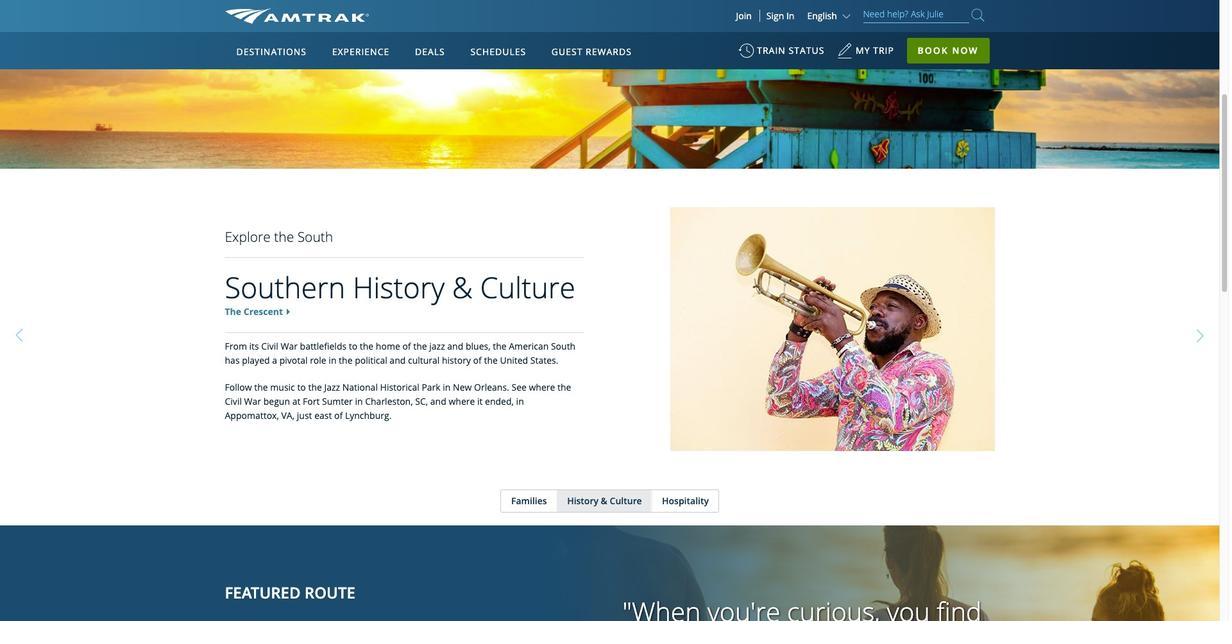 Task type: locate. For each thing, give the bounding box(es) containing it.
music
[[270, 381, 295, 393]]

1 horizontal spatial war
[[281, 340, 298, 352]]

battlefields
[[300, 340, 347, 352]]

banner containing join
[[0, 0, 1220, 296]]

0 horizontal spatial civil
[[225, 395, 242, 408]]

war up pivotal at the bottom left of the page
[[281, 340, 298, 352]]

application
[[273, 107, 581, 287]]

of right home
[[403, 340, 411, 352]]

1 vertical spatial war
[[244, 395, 261, 408]]

the down states.
[[558, 381, 572, 393]]

0 horizontal spatial &
[[452, 268, 473, 307]]

civil up a
[[261, 340, 278, 352]]

south up southern
[[298, 228, 333, 246]]

history right families
[[567, 495, 599, 507]]

1 horizontal spatial &
[[601, 495, 608, 507]]

Please enter your search item search field
[[864, 6, 970, 23]]

english
[[808, 10, 838, 22]]

1 vertical spatial of
[[473, 354, 482, 366]]

played
[[242, 354, 270, 366]]

1 vertical spatial history
[[567, 495, 599, 507]]

0 vertical spatial and
[[448, 340, 464, 352]]

civil down 'follow'
[[225, 395, 242, 408]]

join
[[737, 10, 752, 22]]

culture
[[480, 268, 576, 307], [610, 495, 642, 507]]

0 horizontal spatial culture
[[480, 268, 576, 307]]

0 vertical spatial war
[[281, 340, 298, 352]]

history
[[353, 268, 445, 307], [567, 495, 599, 507]]

0 horizontal spatial war
[[244, 395, 261, 408]]

2 horizontal spatial of
[[473, 354, 482, 366]]

south
[[298, 228, 333, 246], [551, 340, 576, 352]]

of
[[403, 340, 411, 352], [473, 354, 482, 366], [334, 409, 343, 422]]

1 horizontal spatial culture
[[610, 495, 642, 507]]

where down new
[[449, 395, 475, 408]]

0 vertical spatial &
[[452, 268, 473, 307]]

follow the music to the jazz national historical park in new orleans. see where the civil war begun at fort sumter in charleston, sc, and where it ended, in appomattox, va, just east of lynchburg.
[[225, 381, 572, 422]]

deals
[[415, 46, 445, 58]]

0 vertical spatial where
[[529, 381, 555, 393]]

culture up american
[[480, 268, 576, 307]]

to up "at"
[[297, 381, 306, 393]]

history up home
[[353, 268, 445, 307]]

jazz
[[324, 381, 340, 393]]

2 vertical spatial and
[[431, 395, 447, 408]]

and down home
[[390, 354, 406, 366]]

english button
[[808, 10, 854, 22]]

lynchburg.
[[345, 409, 392, 422]]

0 horizontal spatial south
[[298, 228, 333, 246]]

0 horizontal spatial of
[[334, 409, 343, 422]]

2 vertical spatial of
[[334, 409, 343, 422]]

0 vertical spatial south
[[298, 228, 333, 246]]

and
[[448, 340, 464, 352], [390, 354, 406, 366], [431, 395, 447, 408]]

va,
[[281, 409, 295, 422]]

east
[[315, 409, 332, 422]]

2 horizontal spatial and
[[448, 340, 464, 352]]

war up appomattox,
[[244, 395, 261, 408]]

1 horizontal spatial and
[[431, 395, 447, 408]]

&
[[452, 268, 473, 307], [601, 495, 608, 507]]

0 vertical spatial history
[[353, 268, 445, 307]]

guest rewards button
[[547, 34, 637, 70]]

see
[[512, 381, 527, 393]]

train
[[757, 44, 786, 56]]

national
[[343, 381, 378, 393]]

and down park
[[431, 395, 447, 408]]

to
[[349, 340, 358, 352], [297, 381, 306, 393]]

history & culture
[[567, 495, 642, 507]]

guest
[[552, 46, 583, 58]]

to inside from its civil war battlefields to the home of the jazz and blues, the american south has played a pivotal role in the political and cultural history of the united states.
[[349, 340, 358, 352]]

in right role
[[329, 354, 337, 366]]

1 vertical spatial and
[[390, 354, 406, 366]]

and for of
[[390, 354, 406, 366]]

in down national
[[355, 395, 363, 408]]

1 horizontal spatial to
[[349, 340, 358, 352]]

sumter
[[322, 395, 353, 408]]

destinations
[[237, 46, 307, 58]]

route
[[305, 582, 356, 603]]

0 horizontal spatial history
[[353, 268, 445, 307]]

1 horizontal spatial civil
[[261, 340, 278, 352]]

experience button
[[327, 34, 395, 70]]

and up history
[[448, 340, 464, 352]]

status
[[789, 44, 825, 56]]

0 horizontal spatial where
[[449, 395, 475, 408]]

1 horizontal spatial south
[[551, 340, 576, 352]]

explore
[[225, 228, 271, 246]]

in inside from its civil war battlefields to the home of the jazz and blues, the american south has played a pivotal role in the political and cultural history of the united states.
[[329, 354, 337, 366]]

1 vertical spatial to
[[297, 381, 306, 393]]

1 vertical spatial &
[[601, 495, 608, 507]]

the down blues,
[[484, 354, 498, 366]]

destinations button
[[231, 34, 312, 70]]

sign in
[[767, 10, 795, 22]]

to up political
[[349, 340, 358, 352]]

civil
[[261, 340, 278, 352], [225, 395, 242, 408]]

0 horizontal spatial to
[[297, 381, 306, 393]]

war inside follow the music to the jazz national historical park in new orleans. see where the civil war begun at fort sumter in charleston, sc, and where it ended, in appomattox, va, just east of lynchburg.
[[244, 395, 261, 408]]

rewards
[[586, 46, 632, 58]]

1 vertical spatial south
[[551, 340, 576, 352]]

schedules
[[471, 46, 526, 58]]

book
[[918, 44, 949, 56]]

cultural
[[408, 354, 440, 366]]

war
[[281, 340, 298, 352], [244, 395, 261, 408]]

south up states.
[[551, 340, 576, 352]]

its
[[249, 340, 259, 352]]

civil inside from its civil war battlefields to the home of the jazz and blues, the american south has played a pivotal role in the political and cultural history of the united states.
[[261, 340, 278, 352]]

the crescent link
[[225, 305, 283, 318]]

in
[[329, 354, 337, 366], [443, 381, 451, 393], [355, 395, 363, 408], [516, 395, 524, 408]]

orleans.
[[474, 381, 510, 393]]

0 vertical spatial to
[[349, 340, 358, 352]]

of down sumter
[[334, 409, 343, 422]]

1 vertical spatial culture
[[610, 495, 642, 507]]

it
[[478, 395, 483, 408]]

0 vertical spatial of
[[403, 340, 411, 352]]

application inside banner
[[273, 107, 581, 287]]

0 horizontal spatial and
[[390, 354, 406, 366]]

and inside follow the music to the jazz national historical park in new orleans. see where the civil war begun at fort sumter in charleston, sc, and where it ended, in appomattox, va, just east of lynchburg.
[[431, 395, 447, 408]]

the up cultural
[[414, 340, 427, 352]]

sign
[[767, 10, 785, 22]]

banner
[[0, 0, 1220, 296]]

the up political
[[360, 340, 374, 352]]

where
[[529, 381, 555, 393], [449, 395, 475, 408]]

civil inside follow the music to the jazz national historical park in new orleans. see where the civil war begun at fort sumter in charleston, sc, and where it ended, in appomattox, va, just east of lynchburg.
[[225, 395, 242, 408]]

fort
[[303, 395, 320, 408]]

where right see
[[529, 381, 555, 393]]

1 horizontal spatial of
[[403, 340, 411, 352]]

the
[[274, 228, 294, 246], [360, 340, 374, 352], [414, 340, 427, 352], [493, 340, 507, 352], [339, 354, 353, 366], [484, 354, 498, 366], [254, 381, 268, 393], [308, 381, 322, 393], [558, 381, 572, 393]]

war inside from its civil war battlefields to the home of the jazz and blues, the american south has played a pivotal role in the political and cultural history of the united states.
[[281, 340, 298, 352]]

1 horizontal spatial history
[[567, 495, 599, 507]]

0 vertical spatial civil
[[261, 340, 278, 352]]

of down blues,
[[473, 354, 482, 366]]

now
[[953, 44, 979, 56]]

& inside southern history & culture the crescent
[[452, 268, 473, 307]]

begun
[[264, 395, 290, 408]]

historical
[[380, 381, 420, 393]]

culture left 'hospitality' button
[[610, 495, 642, 507]]

0 vertical spatial culture
[[480, 268, 576, 307]]

1 vertical spatial civil
[[225, 395, 242, 408]]

to inside follow the music to the jazz national historical park in new orleans. see where the civil war begun at fort sumter in charleston, sc, and where it ended, in appomattox, va, just east of lynchburg.
[[297, 381, 306, 393]]



Task type: vqa. For each thing, say whether or not it's contained in the screenshot.
- to the left
no



Task type: describe. For each thing, give the bounding box(es) containing it.
1 vertical spatial where
[[449, 395, 475, 408]]

my
[[856, 44, 871, 56]]

southern
[[225, 268, 346, 307]]

united
[[500, 354, 528, 366]]

from
[[225, 340, 247, 352]]

history
[[442, 354, 471, 366]]

featured
[[225, 582, 301, 603]]

sc,
[[415, 395, 428, 408]]

the
[[225, 305, 241, 318]]

my trip
[[856, 44, 895, 56]]

hospitality
[[662, 495, 709, 507]]

ended,
[[485, 395, 514, 408]]

has
[[225, 354, 240, 366]]

appomattox,
[[225, 409, 279, 422]]

book now
[[918, 44, 979, 56]]

south inside from its civil war battlefields to the home of the jazz and blues, the american south has played a pivotal role in the political and cultural history of the united states.
[[551, 340, 576, 352]]

from its civil war battlefields to the home of the jazz and blues, the american south has played a pivotal role in the political and cultural history of the united states.
[[225, 340, 576, 366]]

train status
[[757, 44, 825, 56]]

regions map image
[[273, 107, 581, 287]]

trip
[[874, 44, 895, 56]]

featured route
[[225, 582, 356, 603]]

pivotal
[[280, 354, 308, 366]]

deals button
[[410, 34, 450, 70]]

train status link
[[739, 39, 825, 70]]

just
[[297, 409, 312, 422]]

search icon image
[[972, 6, 985, 24]]

in down see
[[516, 395, 524, 408]]

states.
[[531, 354, 559, 366]]

culture inside button
[[610, 495, 642, 507]]

in right park
[[443, 381, 451, 393]]

history inside button
[[567, 495, 599, 507]]

the right "explore"
[[274, 228, 294, 246]]

southern history & culture the crescent
[[225, 268, 576, 318]]

the left political
[[339, 354, 353, 366]]

sign in button
[[767, 10, 795, 22]]

american
[[509, 340, 549, 352]]

1 horizontal spatial where
[[529, 381, 555, 393]]

& inside button
[[601, 495, 608, 507]]

crescent
[[244, 305, 283, 318]]

in
[[787, 10, 795, 22]]

culture inside southern history & culture the crescent
[[480, 268, 576, 307]]

explore the south
[[225, 228, 333, 246]]

families button
[[501, 490, 557, 512]]

the up united
[[493, 340, 507, 352]]

a
[[272, 354, 277, 366]]

political
[[355, 354, 388, 366]]

experience
[[332, 46, 390, 58]]

blues,
[[466, 340, 491, 352]]

park
[[422, 381, 441, 393]]

charleston,
[[365, 395, 413, 408]]

follow
[[225, 381, 252, 393]]

guest rewards
[[552, 46, 632, 58]]

jazz
[[430, 340, 445, 352]]

hospitality button
[[652, 490, 719, 512]]

history & culture button
[[557, 490, 652, 512]]

history inside southern history & culture the crescent
[[353, 268, 445, 307]]

role
[[310, 354, 327, 366]]

families
[[512, 495, 547, 507]]

join button
[[729, 10, 761, 22]]

the up fort
[[308, 381, 322, 393]]

amtrak image
[[225, 8, 369, 24]]

at
[[292, 395, 301, 408]]

my trip button
[[838, 39, 895, 70]]

the up begun
[[254, 381, 268, 393]]

and for park
[[431, 395, 447, 408]]

new
[[453, 381, 472, 393]]

schedules link
[[466, 32, 532, 69]]

home
[[376, 340, 400, 352]]

of inside follow the music to the jazz national historical park in new orleans. see where the civil war begun at fort sumter in charleston, sc, and where it ended, in appomattox, va, just east of lynchburg.
[[334, 409, 343, 422]]

book now button
[[907, 38, 990, 64]]



